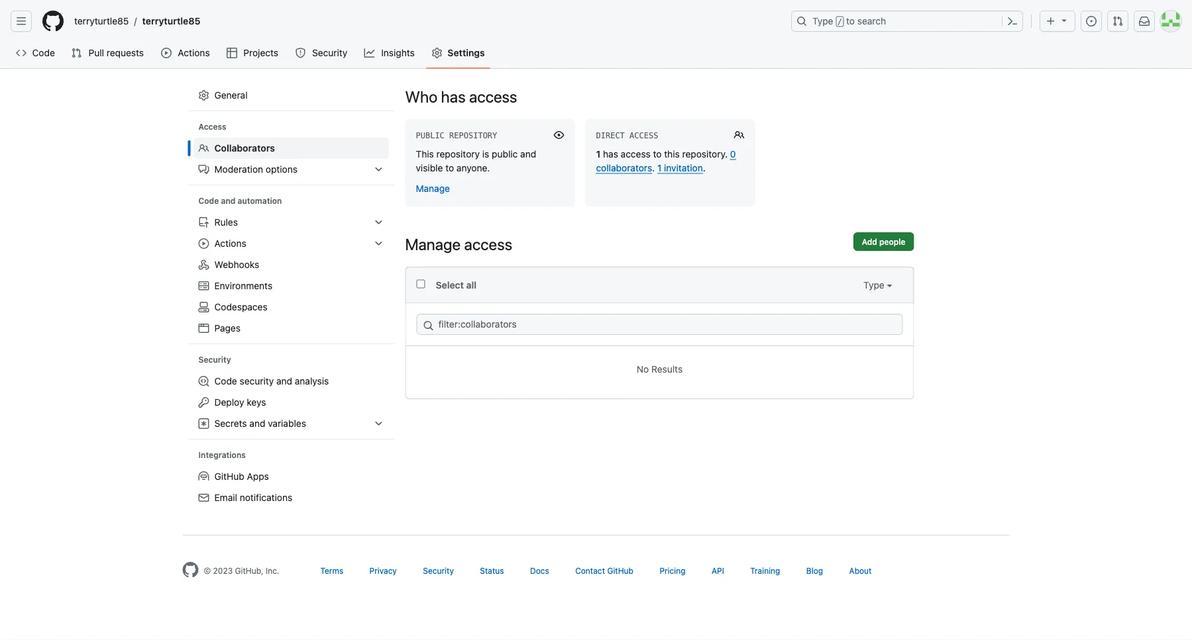 Task type: describe. For each thing, give the bounding box(es) containing it.
codespaces link
[[193, 297, 389, 318]]

0 horizontal spatial actions
[[178, 47, 210, 58]]

1 horizontal spatial 1
[[657, 162, 662, 173]]

github,
[[235, 567, 263, 576]]

1 horizontal spatial security
[[312, 47, 347, 58]]

is
[[482, 148, 489, 159]]

access up 1 has access to this repository.
[[630, 131, 658, 140]]

manage for the manage link on the left top of page
[[416, 183, 450, 194]]

email
[[214, 493, 237, 504]]

github apps
[[214, 471, 269, 482]]

options
[[266, 164, 298, 175]]

analysis
[[295, 376, 329, 387]]

general link
[[193, 85, 389, 106]]

2 terryturtle85 from the left
[[142, 16, 200, 27]]

1 horizontal spatial git pull request image
[[1113, 16, 1123, 27]]

search image
[[423, 321, 434, 331]]

list containing terryturtle85 / terryturtle85
[[69, 11, 783, 32]]

contact github link
[[575, 567, 634, 576]]

github inside integrations list
[[214, 471, 244, 482]]

people image inside collaborators link
[[198, 143, 209, 154]]

status link
[[480, 567, 504, 576]]

1 vertical spatial security
[[198, 356, 231, 365]]

moderation options
[[214, 164, 298, 175]]

security
[[240, 376, 274, 387]]

server image
[[198, 281, 209, 292]]

and up rules
[[221, 196, 236, 206]]

people
[[879, 237, 906, 247]]

Select all checkbox
[[417, 280, 425, 289]]

0 collaborators link
[[596, 148, 736, 173]]

automation
[[238, 196, 282, 206]]

this
[[664, 148, 680, 159]]

no
[[637, 364, 649, 375]]

this repository is public and visible to anyone.
[[416, 148, 536, 173]]

moderation
[[214, 164, 263, 175]]

pages link
[[193, 318, 389, 339]]

table image
[[227, 48, 237, 58]]

collaborators link
[[193, 138, 389, 159]]

secrets and variables button
[[193, 414, 389, 435]]

email notifications
[[214, 493, 292, 504]]

webhooks
[[214, 259, 259, 270]]

pricing
[[660, 567, 686, 576]]

deploy
[[214, 397, 244, 408]]

1 vertical spatial to
[[653, 148, 662, 159]]

1 horizontal spatial people image
[[734, 130, 745, 140]]

homepage image
[[42, 11, 64, 32]]

has for 1
[[603, 148, 618, 159]]

terms
[[320, 567, 343, 576]]

1 vertical spatial security link
[[423, 567, 454, 576]]

1 has access to this repository.
[[596, 148, 730, 159]]

general
[[214, 90, 248, 101]]

integrations list
[[193, 467, 389, 509]]

actions button
[[193, 233, 389, 254]]

/ for terryturtle85
[[134, 16, 137, 27]]

access
[[198, 122, 226, 132]]

terms link
[[320, 567, 343, 576]]

shield image
[[295, 48, 306, 58]]

all
[[466, 280, 476, 291]]

direct
[[596, 131, 625, 140]]

pages
[[214, 323, 241, 334]]

blog
[[806, 567, 823, 576]]

2 . from the left
[[703, 162, 706, 173]]

code link
[[11, 43, 61, 63]]

terryturtle85 / terryturtle85
[[74, 16, 200, 27]]

code and automation
[[198, 196, 282, 206]]

hubot image
[[198, 472, 209, 482]]

about link
[[849, 567, 872, 576]]

issue opened image
[[1086, 16, 1097, 27]]

visible
[[416, 162, 443, 173]]

/ for type
[[837, 17, 842, 27]]

who
[[405, 87, 438, 106]]

inc.
[[266, 567, 279, 576]]

plus image
[[1046, 16, 1056, 27]]

©
[[204, 567, 211, 576]]

0 vertical spatial 1
[[596, 148, 601, 159]]

results
[[651, 364, 683, 375]]

webhooks link
[[193, 254, 389, 276]]

email notifications link
[[193, 488, 389, 509]]

access up collaborators
[[621, 148, 651, 159]]

public inside this repository is public and visible to anyone.
[[492, 148, 518, 159]]

notifications
[[240, 493, 292, 504]]

apps
[[247, 471, 269, 482]]

about
[[849, 567, 872, 576]]

repository for this
[[436, 148, 480, 159]]

training
[[750, 567, 780, 576]]

contact
[[575, 567, 605, 576]]

1 terryturtle85 from the left
[[74, 16, 129, 27]]

access down the settings
[[469, 87, 517, 106]]

codespaces image
[[198, 302, 209, 313]]

select all
[[436, 280, 476, 291]]

browser image
[[198, 323, 209, 334]]



Task type: locate. For each thing, give the bounding box(es) containing it.
actions down rules
[[214, 238, 246, 249]]

gear image left the general
[[198, 90, 209, 101]]

terryturtle85 up pull
[[74, 16, 129, 27]]

© 2023 github, inc.
[[204, 567, 279, 576]]

security right shield icon
[[312, 47, 347, 58]]

0 horizontal spatial git pull request image
[[71, 48, 82, 58]]

1 horizontal spatial terryturtle85 link
[[137, 11, 206, 32]]

1 horizontal spatial gear image
[[432, 48, 442, 58]]

0 vertical spatial git pull request image
[[1113, 16, 1123, 27]]

people image down access
[[198, 143, 209, 154]]

people image up 0
[[734, 130, 745, 140]]

rules
[[214, 217, 238, 228]]

keys
[[247, 397, 266, 408]]

rules button
[[193, 212, 389, 233]]

has down direct
[[603, 148, 618, 159]]

privacy link
[[370, 567, 397, 576]]

docs link
[[530, 567, 549, 576]]

homepage image
[[183, 563, 198, 579]]

gear image
[[432, 48, 442, 58], [198, 90, 209, 101]]

eye image
[[554, 130, 564, 140]]

0 horizontal spatial public
[[416, 131, 445, 140]]

status
[[480, 567, 504, 576]]

insights link
[[359, 43, 421, 63]]

1 vertical spatial has
[[603, 148, 618, 159]]

projects
[[243, 47, 278, 58]]

gear image inside general link
[[198, 90, 209, 101]]

1 vertical spatial actions
[[214, 238, 246, 249]]

and down keys
[[249, 418, 265, 429]]

1 vertical spatial 1
[[657, 162, 662, 173]]

actions link
[[156, 43, 216, 63]]

0 horizontal spatial security
[[198, 356, 231, 365]]

manage down visible
[[416, 183, 450, 194]]

settings link
[[426, 43, 490, 63]]

api link
[[712, 567, 724, 576]]

gear image left the settings
[[432, 48, 442, 58]]

type for type / to search
[[812, 16, 833, 27]]

1 vertical spatial manage
[[405, 235, 461, 254]]

0 vertical spatial people image
[[734, 130, 745, 140]]

code for code security and analysis
[[214, 376, 237, 387]]

0 vertical spatial github
[[214, 471, 244, 482]]

0 horizontal spatial 1
[[596, 148, 601, 159]]

codespaces
[[214, 302, 268, 313]]

2 vertical spatial security
[[423, 567, 454, 576]]

0 vertical spatial type
[[812, 16, 833, 27]]

2 vertical spatial to
[[445, 162, 454, 173]]

1 vertical spatial people image
[[198, 143, 209, 154]]

1 vertical spatial repository
[[436, 148, 480, 159]]

direct access
[[596, 131, 658, 140]]

actions inside dropdown button
[[214, 238, 246, 249]]

gear image inside settings link
[[432, 48, 442, 58]]

git pull request image
[[1113, 16, 1123, 27], [71, 48, 82, 58]]

code inside code link
[[32, 47, 55, 58]]

code right code icon
[[32, 47, 55, 58]]

1
[[596, 148, 601, 159], [657, 162, 662, 173]]

repository
[[449, 131, 497, 140], [436, 148, 480, 159]]

1 vertical spatial type
[[864, 280, 887, 291]]

/ up requests
[[134, 16, 137, 27]]

manage up select all option
[[405, 235, 461, 254]]

and up the deploy keys link
[[276, 376, 292, 387]]

1 horizontal spatial type
[[864, 280, 887, 291]]

0 horizontal spatial has
[[441, 87, 466, 106]]

pull requests link
[[66, 43, 151, 63]]

list
[[69, 11, 783, 32]]

code up deploy
[[214, 376, 237, 387]]

0 vertical spatial manage
[[416, 183, 450, 194]]

select
[[436, 280, 464, 291]]

type inside popup button
[[864, 280, 887, 291]]

0 horizontal spatial terryturtle85
[[74, 16, 129, 27]]

collaborators
[[214, 143, 275, 154]]

webhook image
[[198, 260, 209, 270]]

codescan image
[[198, 376, 209, 387]]

1 horizontal spatial github
[[607, 567, 634, 576]]

repository up is
[[449, 131, 497, 140]]

access
[[469, 87, 517, 106], [630, 131, 658, 140], [621, 148, 651, 159], [464, 235, 512, 254]]

/ inside 'type / to search'
[[837, 17, 842, 27]]

manage for manage access
[[405, 235, 461, 254]]

1 horizontal spatial to
[[653, 148, 662, 159]]

0 vertical spatial security link
[[290, 43, 354, 63]]

security link left status
[[423, 567, 454, 576]]

public up this
[[416, 131, 445, 140]]

docs
[[530, 567, 549, 576]]

code security and analysis
[[214, 376, 329, 387]]

mail image
[[198, 493, 209, 504]]

/ left search
[[837, 17, 842, 27]]

add
[[862, 237, 877, 247]]

public right is
[[492, 148, 518, 159]]

has for who
[[441, 87, 466, 106]]

deploy keys
[[214, 397, 266, 408]]

git pull request image inside pull requests link
[[71, 48, 82, 58]]

security link left the "graph" image
[[290, 43, 354, 63]]

actions right the play icon
[[178, 47, 210, 58]]

0
[[730, 148, 736, 159]]

1 vertical spatial code
[[198, 196, 219, 206]]

and inside this repository is public and visible to anyone.
[[520, 148, 536, 159]]

notifications image
[[1139, 16, 1150, 27]]

0 vertical spatial public
[[416, 131, 445, 140]]

1 horizontal spatial .
[[703, 162, 706, 173]]

1 vertical spatial gear image
[[198, 90, 209, 101]]

repository down public           repository
[[436, 148, 480, 159]]

1 vertical spatial git pull request image
[[71, 48, 82, 58]]

public           repository
[[416, 131, 497, 140]]

collaborators
[[596, 162, 652, 173]]

manage link
[[416, 183, 450, 194]]

1 horizontal spatial public
[[492, 148, 518, 159]]

security
[[312, 47, 347, 58], [198, 356, 231, 365], [423, 567, 454, 576]]

add people
[[862, 237, 906, 247]]

2 vertical spatial code
[[214, 376, 237, 387]]

environments link
[[193, 276, 389, 297]]

terryturtle85 up the play icon
[[142, 16, 200, 27]]

type button
[[864, 278, 892, 292]]

0 vertical spatial has
[[441, 87, 466, 106]]

. down repository.
[[703, 162, 706, 173]]

triangle down image
[[1059, 15, 1070, 26]]

type down add
[[864, 280, 887, 291]]

1 horizontal spatial has
[[603, 148, 618, 159]]

0 collaborators
[[596, 148, 736, 173]]

0 vertical spatial security
[[312, 47, 347, 58]]

code
[[32, 47, 55, 58], [198, 196, 219, 206], [214, 376, 237, 387]]

and inside code security and analysis "link"
[[276, 376, 292, 387]]

has right who
[[441, 87, 466, 106]]

to left search
[[846, 16, 855, 27]]

who has access
[[405, 87, 517, 106]]

code inside code security and analysis "link"
[[214, 376, 237, 387]]

0 horizontal spatial people image
[[198, 143, 209, 154]]

to right visible
[[445, 162, 454, 173]]

privacy
[[370, 567, 397, 576]]

0 horizontal spatial to
[[445, 162, 454, 173]]

0 horizontal spatial /
[[134, 16, 137, 27]]

graph image
[[364, 48, 375, 58]]

1 down 1 has access to this repository.
[[657, 162, 662, 173]]

repository for public
[[449, 131, 497, 140]]

type for type
[[864, 280, 887, 291]]

0 horizontal spatial terryturtle85 link
[[69, 11, 134, 32]]

2 horizontal spatial to
[[846, 16, 855, 27]]

0 horizontal spatial type
[[812, 16, 833, 27]]

1 horizontal spatial actions
[[214, 238, 246, 249]]

github right the contact
[[607, 567, 634, 576]]

no results
[[637, 364, 683, 375]]

0 horizontal spatial security link
[[290, 43, 354, 63]]

1 vertical spatial github
[[607, 567, 634, 576]]

projects link
[[221, 43, 285, 63]]

code for code
[[32, 47, 55, 58]]

code up rules
[[198, 196, 219, 206]]

repository.
[[682, 148, 728, 159]]

training link
[[750, 567, 780, 576]]

1 . from the left
[[652, 162, 655, 173]]

add people button
[[853, 233, 914, 251]]

pricing link
[[660, 567, 686, 576]]

0 horizontal spatial .
[[652, 162, 655, 173]]

. down 1 has access to this repository.
[[652, 162, 655, 173]]

command palette image
[[1007, 16, 1018, 27]]

2 terryturtle85 link from the left
[[137, 11, 206, 32]]

requests
[[107, 47, 144, 58]]

blog link
[[806, 567, 823, 576]]

play image
[[161, 48, 172, 58]]

contact github
[[575, 567, 634, 576]]

variables
[[268, 418, 306, 429]]

integrations
[[198, 451, 246, 460]]

access list
[[193, 138, 389, 180]]

terryturtle85 link
[[69, 11, 134, 32], [137, 11, 206, 32]]

1 down direct
[[596, 148, 601, 159]]

/ inside terryturtle85 / terryturtle85
[[134, 16, 137, 27]]

people image
[[734, 130, 745, 140], [198, 143, 209, 154]]

0 vertical spatial code
[[32, 47, 55, 58]]

0 vertical spatial to
[[846, 16, 855, 27]]

0 vertical spatial actions
[[178, 47, 210, 58]]

to left 'this'
[[653, 148, 662, 159]]

1 terryturtle85 link from the left
[[69, 11, 134, 32]]

git pull request image left pull
[[71, 48, 82, 58]]

1 horizontal spatial /
[[837, 17, 842, 27]]

github
[[214, 471, 244, 482], [607, 567, 634, 576]]

deploy keys link
[[193, 392, 389, 414]]

terryturtle85 link up the play icon
[[137, 11, 206, 32]]

security list
[[193, 371, 389, 435]]

0 horizontal spatial github
[[214, 471, 244, 482]]

to inside this repository is public and visible to anyone.
[[445, 162, 454, 173]]

and
[[520, 148, 536, 159], [221, 196, 236, 206], [276, 376, 292, 387], [249, 418, 265, 429]]

public
[[416, 131, 445, 140], [492, 148, 518, 159]]

security left status
[[423, 567, 454, 576]]

security link
[[290, 43, 354, 63], [423, 567, 454, 576]]

and right is
[[520, 148, 536, 159]]

2 horizontal spatial security
[[423, 567, 454, 576]]

secrets and variables
[[214, 418, 306, 429]]

0 vertical spatial repository
[[449, 131, 497, 140]]

search
[[857, 16, 886, 27]]

github apps link
[[193, 467, 389, 488]]

access up all
[[464, 235, 512, 254]]

Find a collaborator… search field
[[417, 314, 903, 335]]

code for code and automation
[[198, 196, 219, 206]]

key image
[[198, 398, 209, 408]]

2023
[[213, 567, 233, 576]]

and inside secrets and variables dropdown button
[[249, 418, 265, 429]]

git pull request image right issue opened image
[[1113, 16, 1123, 27]]

environments
[[214, 281, 272, 292]]

1 horizontal spatial terryturtle85
[[142, 16, 200, 27]]

moderation options button
[[193, 159, 389, 180]]

type left search
[[812, 16, 833, 27]]

code and automation list
[[193, 212, 389, 339]]

secrets
[[214, 418, 247, 429]]

github up email
[[214, 471, 244, 482]]

code image
[[16, 48, 27, 58]]

1 invitation link
[[657, 162, 703, 173]]

settings
[[448, 47, 485, 58]]

repository inside this repository is public and visible to anyone.
[[436, 148, 480, 159]]

type / to search
[[812, 16, 886, 27]]

1 horizontal spatial security link
[[423, 567, 454, 576]]

0 horizontal spatial gear image
[[198, 90, 209, 101]]

api
[[712, 567, 724, 576]]

insights
[[381, 47, 415, 58]]

this
[[416, 148, 434, 159]]

/
[[134, 16, 137, 27], [837, 17, 842, 27]]

terryturtle85 link up pull
[[69, 11, 134, 32]]

security up codescan icon
[[198, 356, 231, 365]]

1 vertical spatial public
[[492, 148, 518, 159]]

0 vertical spatial gear image
[[432, 48, 442, 58]]

actions
[[178, 47, 210, 58], [214, 238, 246, 249]]



Task type: vqa. For each thing, say whether or not it's contained in the screenshot.
"triangle down" icon to the bottom
no



